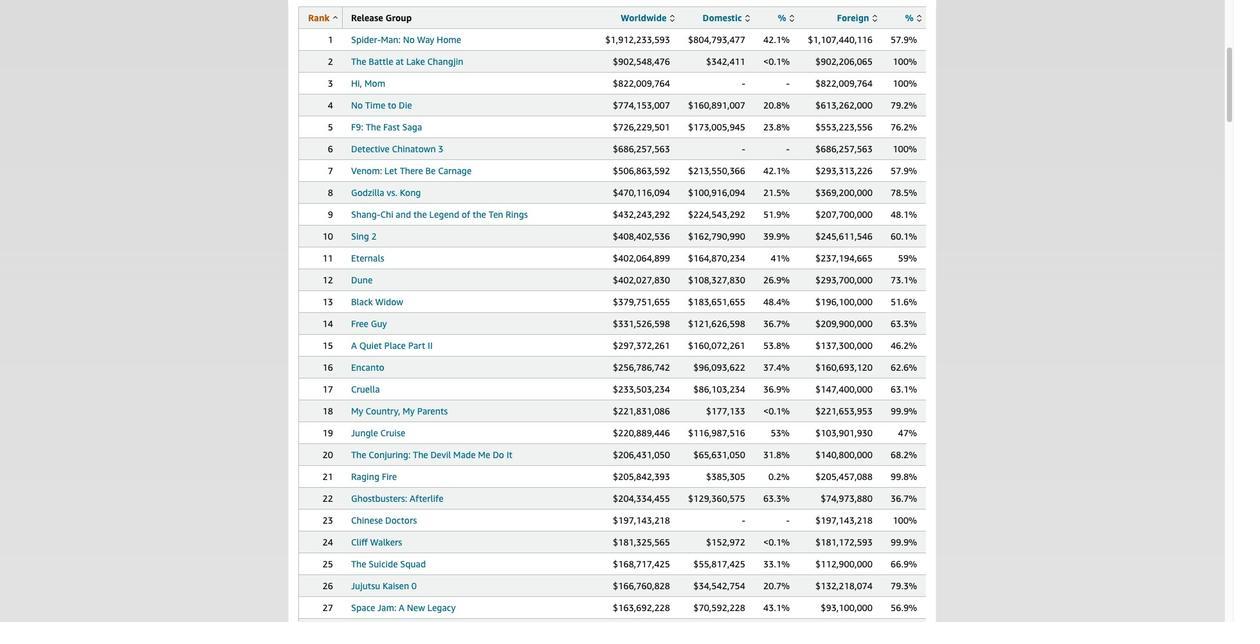 Task type: describe. For each thing, give the bounding box(es) containing it.
$164,870,234
[[688, 253, 746, 264]]

99.9% for $221,653,953
[[891, 406, 918, 417]]

0 vertical spatial a
[[351, 340, 357, 351]]

doctors
[[385, 515, 417, 526]]

$160,891,007
[[688, 100, 746, 111]]

$183,651,655
[[688, 297, 746, 308]]

hi,
[[351, 78, 362, 89]]

$108,327,830
[[688, 275, 746, 286]]

46.2%
[[891, 340, 918, 351]]

jungle cruise link
[[351, 428, 406, 439]]

eternals
[[351, 253, 384, 264]]

domestic link
[[703, 12, 750, 23]]

the for suicide
[[351, 559, 367, 570]]

59%
[[898, 253, 917, 264]]

shang-
[[351, 209, 380, 220]]

the suicide squad link
[[351, 559, 426, 570]]

quiet
[[359, 340, 382, 351]]

squad
[[400, 559, 426, 570]]

kaisen
[[383, 581, 409, 592]]

16
[[323, 362, 333, 373]]

time
[[365, 100, 386, 111]]

$1,107,440,116
[[808, 34, 873, 45]]

$470,116,094
[[613, 187, 670, 198]]

a quiet place part ii
[[351, 340, 433, 351]]

the left devil
[[413, 450, 428, 461]]

$163,692,228
[[613, 603, 670, 614]]

$237,194,665
[[816, 253, 873, 264]]

<0.1% for $177,133
[[764, 406, 790, 417]]

ghostbusters: afterlife link
[[351, 493, 444, 504]]

dune link
[[351, 275, 373, 286]]

42.1% for $213,550,366
[[764, 165, 790, 176]]

the right f9:
[[366, 122, 381, 133]]

space
[[351, 603, 375, 614]]

18
[[323, 406, 333, 417]]

domestic
[[703, 12, 742, 23]]

24
[[323, 537, 333, 548]]

39.9%
[[764, 231, 790, 242]]

release group
[[351, 12, 412, 23]]

$65,631,050
[[694, 450, 746, 461]]

battle
[[369, 56, 393, 67]]

the for conjuring:
[[351, 450, 367, 461]]

jam:
[[378, 603, 397, 614]]

raging fire
[[351, 472, 397, 483]]

1 $822,009,764 from the left
[[613, 78, 670, 89]]

f9: the fast saga link
[[351, 122, 422, 133]]

11
[[323, 253, 333, 264]]

37.4%
[[764, 362, 790, 373]]

die
[[399, 100, 412, 111]]

the conjuring: the devil made me do it link
[[351, 450, 513, 461]]

- down 23.8% on the top of page
[[787, 143, 790, 154]]

$402,027,830
[[613, 275, 670, 286]]

0 vertical spatial 36.7%
[[764, 318, 790, 329]]

8
[[328, 187, 333, 198]]

$177,133
[[706, 406, 746, 417]]

$221,831,086
[[613, 406, 670, 417]]

$70,592,228
[[694, 603, 746, 614]]

the conjuring: the devil made me do it
[[351, 450, 513, 461]]

the for battle
[[351, 56, 367, 67]]

jungle
[[351, 428, 378, 439]]

57.9% for $293,313,226
[[891, 165, 918, 176]]

$220,889,446
[[613, 428, 670, 439]]

space jam: a new legacy link
[[351, 603, 456, 614]]

76.2%
[[891, 122, 918, 133]]

$34,542,754
[[694, 581, 746, 592]]

detective chinatown 3 link
[[351, 143, 444, 154]]

2 my from the left
[[403, 406, 415, 417]]

78.5%
[[891, 187, 918, 198]]

$245,611,546
[[816, 231, 873, 242]]

at
[[396, 56, 404, 67]]

20
[[323, 450, 333, 461]]

the suicide squad
[[351, 559, 426, 570]]

79.3%
[[891, 581, 918, 592]]

sing 2
[[351, 231, 377, 242]]

no time to die
[[351, 100, 412, 111]]

cliff walkers link
[[351, 537, 402, 548]]

new
[[407, 603, 425, 614]]

spider-man: no way home
[[351, 34, 461, 45]]

- up $152,972
[[742, 515, 746, 526]]

100% for $197,143,218
[[893, 515, 917, 526]]

2 $197,143,218 from the left
[[816, 515, 873, 526]]

group
[[386, 12, 412, 23]]

1 % link from the left
[[778, 12, 795, 23]]

f9:
[[351, 122, 364, 133]]

cliff
[[351, 537, 368, 548]]

space jam: a new legacy
[[351, 603, 456, 614]]

99.9% for $181,172,593
[[891, 537, 918, 548]]

63.1%
[[891, 384, 918, 395]]

let
[[385, 165, 398, 176]]

$432,243,292
[[613, 209, 670, 220]]

62.6%
[[891, 362, 918, 373]]

cruella
[[351, 384, 380, 395]]

$103,901,930
[[816, 428, 873, 439]]

7
[[328, 165, 333, 176]]

$209,900,000
[[816, 318, 873, 329]]

1 horizontal spatial 2
[[372, 231, 377, 242]]

my country, my parents
[[351, 406, 448, 417]]

rings
[[506, 209, 528, 220]]

36.9%
[[764, 384, 790, 395]]

home
[[437, 34, 461, 45]]

shang-chi and the legend of the ten rings
[[351, 209, 528, 220]]

ii
[[428, 340, 433, 351]]

<0.1% for $342,411
[[764, 56, 790, 67]]

worldwide link
[[621, 12, 675, 23]]

- up 20.8%
[[787, 78, 790, 89]]

1 vertical spatial a
[[399, 603, 405, 614]]

$112,900,000
[[816, 559, 873, 570]]

jungle cruise
[[351, 428, 406, 439]]

27
[[323, 603, 333, 614]]

$213,550,366
[[688, 165, 746, 176]]



Task type: locate. For each thing, give the bounding box(es) containing it.
1 42.1% from the top
[[764, 34, 790, 45]]

0 horizontal spatial 36.7%
[[764, 318, 790, 329]]

$902,548,476
[[613, 56, 670, 67]]

63.3% down 0.2%
[[764, 493, 790, 504]]

detective
[[351, 143, 390, 154]]

2 99.9% from the top
[[891, 537, 918, 548]]

% right foreign link
[[906, 12, 914, 23]]

0 vertical spatial 63.3%
[[891, 318, 918, 329]]

0 vertical spatial 42.1%
[[764, 34, 790, 45]]

a left quiet
[[351, 340, 357, 351]]

devil
[[431, 450, 451, 461]]

2 57.9% from the top
[[891, 165, 918, 176]]

the down cliff
[[351, 559, 367, 570]]

2 <0.1% from the top
[[764, 406, 790, 417]]

1
[[328, 34, 333, 45]]

0 vertical spatial 2
[[328, 56, 333, 67]]

2 $822,009,764 from the left
[[816, 78, 873, 89]]

42.1% up 21.5%
[[764, 165, 790, 176]]

$74,973,880
[[821, 493, 873, 504]]

1 57.9% from the top
[[891, 34, 918, 45]]

4
[[328, 100, 333, 111]]

0 horizontal spatial % link
[[778, 12, 795, 23]]

99.9% down 63.1%
[[891, 406, 918, 417]]

- down $342,411 on the top right of page
[[742, 78, 746, 89]]

sing
[[351, 231, 369, 242]]

6
[[328, 143, 333, 154]]

2 the from the left
[[473, 209, 486, 220]]

79.2%
[[891, 100, 918, 111]]

<0.1%
[[764, 56, 790, 67], [764, 406, 790, 417], [764, 537, 790, 548]]

2 $686,257,563 from the left
[[816, 143, 873, 154]]

26.9%
[[764, 275, 790, 286]]

$902,206,065
[[816, 56, 873, 67]]

1 vertical spatial no
[[351, 100, 363, 111]]

99.8%
[[891, 472, 918, 483]]

3 100% from the top
[[893, 143, 917, 154]]

3 up the 4
[[328, 78, 333, 89]]

mom
[[365, 78, 385, 89]]

$197,143,218 down $204,334,455
[[613, 515, 670, 526]]

$686,257,563 down $726,229,501
[[613, 143, 670, 154]]

<0.1% up 33.1%
[[764, 537, 790, 548]]

1 horizontal spatial $822,009,764
[[816, 78, 873, 89]]

1 vertical spatial 57.9%
[[891, 165, 918, 176]]

$100,916,094
[[688, 187, 746, 198]]

% link right foreign link
[[906, 12, 922, 23]]

$256,786,742
[[613, 362, 670, 373]]

1 % from the left
[[778, 12, 787, 23]]

100% for $686,257,563
[[893, 143, 917, 154]]

1 horizontal spatial 3
[[438, 143, 444, 154]]

63.3% down 51.6%
[[891, 318, 918, 329]]

to
[[388, 100, 397, 111]]

56.9%
[[891, 603, 918, 614]]

0 vertical spatial <0.1%
[[764, 56, 790, 67]]

1 99.9% from the top
[[891, 406, 918, 417]]

black widow link
[[351, 297, 403, 308]]

1 the from the left
[[414, 209, 427, 220]]

$205,842,393
[[613, 472, 670, 483]]

% right domestic "link"
[[778, 12, 787, 23]]

2 down 1
[[328, 56, 333, 67]]

made
[[453, 450, 476, 461]]

60.1%
[[891, 231, 918, 242]]

2 right sing
[[372, 231, 377, 242]]

no left 'way'
[[403, 34, 415, 45]]

$121,626,598
[[688, 318, 746, 329]]

cruella link
[[351, 384, 380, 395]]

the down jungle
[[351, 450, 367, 461]]

1 vertical spatial 99.9%
[[891, 537, 918, 548]]

0 horizontal spatial no
[[351, 100, 363, 111]]

1 horizontal spatial % link
[[906, 12, 922, 23]]

shang-chi and the legend of the ten rings link
[[351, 209, 528, 220]]

no left time
[[351, 100, 363, 111]]

53%
[[771, 428, 790, 439]]

country,
[[366, 406, 400, 417]]

- down 0.2%
[[787, 515, 790, 526]]

0 horizontal spatial my
[[351, 406, 363, 417]]

$116,987,516
[[688, 428, 746, 439]]

1 $197,143,218 from the left
[[613, 515, 670, 526]]

$613,262,000
[[816, 100, 873, 111]]

chinese doctors link
[[351, 515, 417, 526]]

1 vertical spatial 3
[[438, 143, 444, 154]]

$206,431,050
[[613, 450, 670, 461]]

foreign
[[837, 12, 870, 23]]

2 100% from the top
[[893, 78, 917, 89]]

spider-man: no way home link
[[351, 34, 461, 45]]

1 my from the left
[[351, 406, 363, 417]]

19
[[323, 428, 333, 439]]

free guy link
[[351, 318, 387, 329]]

3 up carnage
[[438, 143, 444, 154]]

$55,817,425
[[694, 559, 746, 570]]

0 horizontal spatial 63.3%
[[764, 493, 790, 504]]

100% for $822,009,764
[[893, 78, 917, 89]]

conjuring:
[[369, 450, 411, 461]]

1 horizontal spatial $686,257,563
[[816, 143, 873, 154]]

0 vertical spatial 99.9%
[[891, 406, 918, 417]]

<0.1% down 36.9%
[[764, 406, 790, 417]]

$233,503,234
[[613, 384, 670, 395]]

legacy
[[428, 603, 456, 614]]

chi
[[380, 209, 394, 220]]

0 horizontal spatial the
[[414, 209, 427, 220]]

1 vertical spatial 36.7%
[[891, 493, 918, 504]]

42.1%
[[764, 34, 790, 45], [764, 165, 790, 176]]

100% for $902,206,065
[[893, 56, 917, 67]]

<0.1% up 20.8%
[[764, 56, 790, 67]]

foreign link
[[837, 12, 878, 23]]

$132,218,074
[[816, 581, 873, 592]]

0 vertical spatial 57.9%
[[891, 34, 918, 45]]

- up $213,550,366
[[742, 143, 746, 154]]

$385,305
[[706, 472, 746, 483]]

encanto
[[351, 362, 385, 373]]

$166,760,828
[[613, 581, 670, 592]]

a left new
[[399, 603, 405, 614]]

0 horizontal spatial 3
[[328, 78, 333, 89]]

1 horizontal spatial the
[[473, 209, 486, 220]]

detective chinatown 3
[[351, 143, 444, 154]]

1 horizontal spatial 36.7%
[[891, 493, 918, 504]]

raging fire link
[[351, 472, 397, 483]]

1 vertical spatial 42.1%
[[764, 165, 790, 176]]

hi, mom
[[351, 78, 385, 89]]

dune
[[351, 275, 373, 286]]

$369,200,000
[[816, 187, 873, 198]]

rank link
[[308, 12, 338, 23], [308, 12, 338, 23]]

36.7% down 99.8%
[[891, 493, 918, 504]]

$402,064,899
[[613, 253, 670, 264]]

0 vertical spatial no
[[403, 34, 415, 45]]

57.9% for $1,107,440,116
[[891, 34, 918, 45]]

14
[[323, 318, 333, 329]]

$96,093,622
[[694, 362, 746, 373]]

% link right domestic "link"
[[778, 12, 795, 23]]

0 horizontal spatial $197,143,218
[[613, 515, 670, 526]]

1 horizontal spatial my
[[403, 406, 415, 417]]

$726,229,501
[[613, 122, 670, 133]]

1 100% from the top
[[893, 56, 917, 67]]

36.7% up 53.8%
[[764, 318, 790, 329]]

20.8%
[[764, 100, 790, 111]]

$197,143,218 up $181,172,593
[[816, 515, 873, 526]]

$686,257,563 up $293,313,226
[[816, 143, 873, 154]]

42.1% for $804,793,477
[[764, 34, 790, 45]]

57.9% right $1,107,440,116 on the right top of page
[[891, 34, 918, 45]]

1 horizontal spatial $197,143,218
[[816, 515, 873, 526]]

venom: let there be carnage link
[[351, 165, 472, 176]]

$181,172,593
[[816, 537, 873, 548]]

$173,005,945
[[688, 122, 746, 133]]

1 horizontal spatial 63.3%
[[891, 318, 918, 329]]

$160,072,261
[[688, 340, 746, 351]]

0 horizontal spatial a
[[351, 340, 357, 351]]

the right the and
[[414, 209, 427, 220]]

$686,257,563
[[613, 143, 670, 154], [816, 143, 873, 154]]

1 vertical spatial 63.3%
[[764, 493, 790, 504]]

2 vertical spatial <0.1%
[[764, 537, 790, 548]]

the up the hi,
[[351, 56, 367, 67]]

2 % link from the left
[[906, 12, 922, 23]]

100%
[[893, 56, 917, 67], [893, 78, 917, 89], [893, 143, 917, 154], [893, 515, 917, 526]]

0 vertical spatial 3
[[328, 78, 333, 89]]

1 vertical spatial 2
[[372, 231, 377, 242]]

2 42.1% from the top
[[764, 165, 790, 176]]

$86,103,234
[[694, 384, 746, 395]]

free
[[351, 318, 369, 329]]

saga
[[402, 122, 422, 133]]

1 $686,257,563 from the left
[[613, 143, 670, 154]]

1 horizontal spatial no
[[403, 34, 415, 45]]

$822,009,764 down $902,206,065
[[816, 78, 873, 89]]

51.9%
[[764, 209, 790, 220]]

3 <0.1% from the top
[[764, 537, 790, 548]]

<0.1% for $152,972
[[764, 537, 790, 548]]

the right "of"
[[473, 209, 486, 220]]

1 vertical spatial <0.1%
[[764, 406, 790, 417]]

0 horizontal spatial 2
[[328, 56, 333, 67]]

vs.
[[387, 187, 398, 198]]

1 horizontal spatial a
[[399, 603, 405, 614]]

$822,009,764 down $902,548,476
[[613, 78, 670, 89]]

$93,100,000
[[821, 603, 873, 614]]

2 % from the left
[[906, 12, 914, 23]]

1 <0.1% from the top
[[764, 56, 790, 67]]

1 horizontal spatial %
[[906, 12, 914, 23]]

0 horizontal spatial $686,257,563
[[613, 143, 670, 154]]

my up jungle
[[351, 406, 363, 417]]

0 horizontal spatial $822,009,764
[[613, 78, 670, 89]]

42.1% right $804,793,477 in the right top of the page
[[764, 34, 790, 45]]

17
[[323, 384, 333, 395]]

chinese
[[351, 515, 383, 526]]

99.9% up 66.9%
[[891, 537, 918, 548]]

57.9% up 78.5%
[[891, 165, 918, 176]]

venom: let there be carnage
[[351, 165, 472, 176]]

suicide
[[369, 559, 398, 570]]

cliff walkers
[[351, 537, 402, 548]]

4 100% from the top
[[893, 515, 917, 526]]

worldwide
[[621, 12, 667, 23]]

0 horizontal spatial %
[[778, 12, 787, 23]]

my left parents
[[403, 406, 415, 417]]



Task type: vqa. For each thing, say whether or not it's contained in the screenshot.
the middle Universal Pictures International (UPI) link
no



